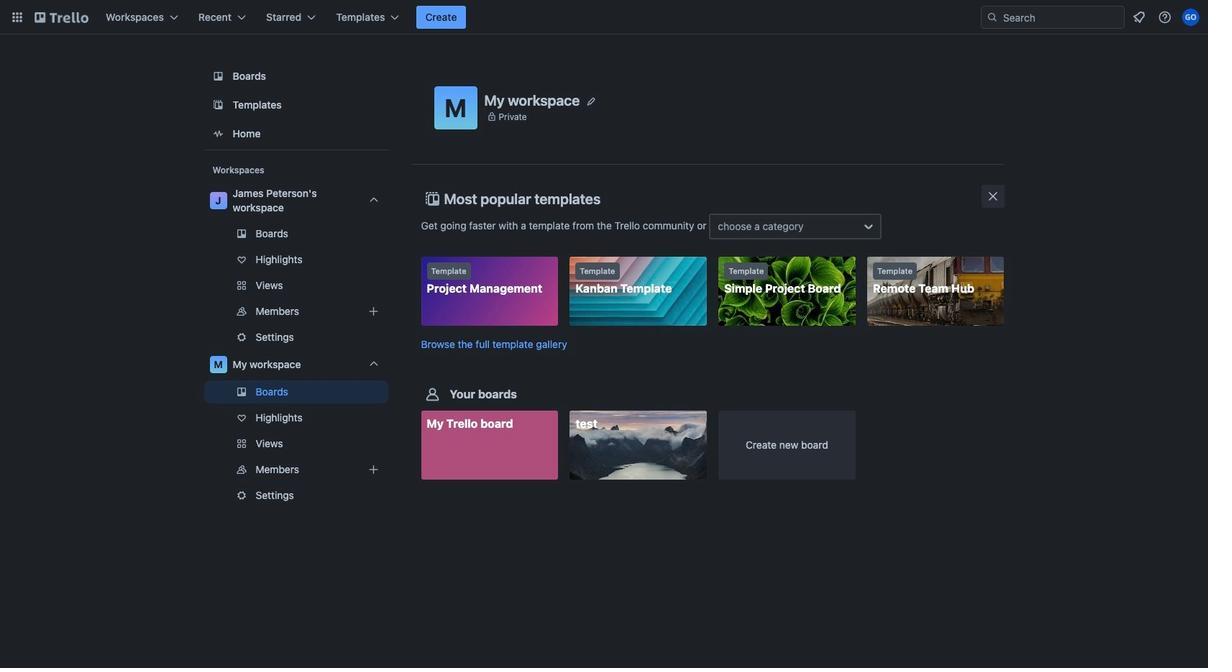 Task type: vqa. For each thing, say whether or not it's contained in the screenshot.
Add board icon in the top of the page
no



Task type: describe. For each thing, give the bounding box(es) containing it.
add image
[[365, 303, 382, 320]]

board image
[[210, 68, 227, 85]]

search image
[[987, 12, 999, 23]]



Task type: locate. For each thing, give the bounding box(es) containing it.
0 notifications image
[[1131, 9, 1148, 26]]

back to home image
[[35, 6, 89, 29]]

template board image
[[210, 96, 227, 114]]

primary element
[[0, 0, 1209, 35]]

gary orlando (garyorlando) image
[[1183, 9, 1200, 26]]

add image
[[365, 461, 382, 478]]

home image
[[210, 125, 227, 142]]

Search field
[[999, 7, 1125, 27]]

open information menu image
[[1158, 10, 1173, 24]]



